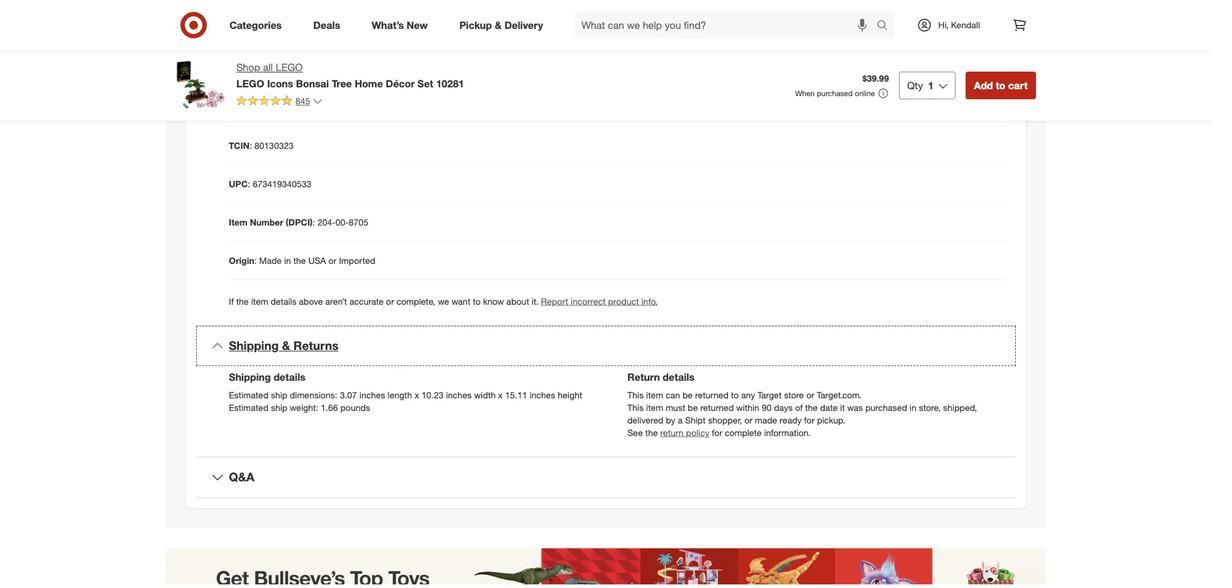 Task type: describe. For each thing, give the bounding box(es) containing it.
1 vertical spatial to
[[473, 296, 481, 307]]

street
[[229, 102, 254, 113]]

deals
[[313, 19, 340, 31]]

or down within
[[745, 415, 753, 426]]

about
[[507, 296, 529, 307]]

product
[[608, 296, 639, 307]]

if
[[229, 296, 234, 307]]

bonsai
[[296, 77, 329, 90]]

return policy link
[[660, 427, 710, 438]]

shipping details estimated ship dimensions: 3.07 inches length x 10.23 inches width x 15.11 inches height estimated ship weight: 1.66 pounds
[[229, 371, 582, 413]]

00-
[[336, 217, 349, 228]]

0 vertical spatial returned
[[695, 390, 729, 401]]

return
[[628, 371, 660, 384]]

0 vertical spatial lego
[[276, 61, 303, 74]]

tcin
[[229, 140, 250, 151]]

details for shipping
[[274, 371, 306, 384]]

2 x from the left
[[498, 390, 503, 401]]

icons
[[267, 77, 293, 90]]

0 horizontal spatial in
[[284, 255, 291, 266]]

target
[[758, 390, 782, 401]]

origin
[[229, 255, 254, 266]]

home
[[355, 77, 383, 90]]

usa
[[308, 255, 326, 266]]

10281
[[436, 77, 464, 90]]

or right store
[[807, 390, 815, 401]]

to inside return details this item can be returned to any target store or target.com. this item must be returned within 90 days of the date it was purchased in store, shipped, delivered by a shipt shopper, or made ready for pickup. see the return policy for complete information.
[[731, 390, 739, 401]]

90
[[762, 402, 772, 413]]

2 ship from the top
[[271, 402, 287, 413]]

number
[[250, 217, 283, 228]]

when
[[795, 89, 815, 98]]

dimensions:
[[290, 390, 338, 401]]

1.66
[[321, 402, 338, 413]]

qty
[[907, 79, 923, 91]]

online
[[855, 89, 875, 98]]

tree
[[332, 77, 352, 90]]

material: plastic
[[229, 25, 294, 36]]

it
[[840, 402, 845, 413]]

image of lego icons bonsai tree home décor set 10281 image
[[176, 60, 226, 111]]

material:
[[229, 25, 265, 36]]

battery: no battery used
[[229, 63, 331, 74]]

if the item details above aren't accurate or complete, we want to know about it. report incorrect product info.
[[229, 296, 658, 307]]

search
[[871, 20, 901, 32]]

details for return
[[663, 371, 695, 384]]

search button
[[871, 11, 901, 42]]

all
[[263, 61, 273, 74]]

2021
[[325, 102, 344, 113]]

no
[[265, 63, 276, 74]]

q&a button
[[196, 457, 1016, 498]]

battery
[[279, 63, 307, 74]]

deals link
[[303, 11, 356, 39]]

store,
[[919, 402, 941, 413]]

see
[[628, 427, 643, 438]]

q&a
[[229, 470, 255, 485]]

advertisement region
[[166, 548, 1046, 585]]

1 estimated from the top
[[229, 390, 268, 401]]

report
[[541, 296, 568, 307]]

add to cart button
[[966, 72, 1036, 99]]

the left usa
[[293, 255, 306, 266]]

delivered
[[628, 415, 664, 426]]

& for pickup
[[495, 19, 502, 31]]

accurate
[[350, 296, 384, 307]]

1 horizontal spatial for
[[804, 415, 815, 426]]

pickup.
[[817, 415, 845, 426]]

décor
[[386, 77, 415, 90]]

or right the accurate
[[386, 296, 394, 307]]

in inside return details this item can be returned to any target store or target.com. this item must be returned within 90 days of the date it was purchased in store, shipped, delivered by a shipt shopper, or made ready for pickup. see the return policy for complete information.
[[910, 402, 917, 413]]

street date : january 1, 2021
[[229, 102, 344, 113]]

above
[[299, 296, 323, 307]]

of
[[795, 402, 803, 413]]

shop all lego lego icons bonsai tree home décor set 10281
[[236, 61, 464, 90]]

date
[[257, 102, 276, 113]]

shipping for shipping & returns
[[229, 339, 279, 353]]

upc : 673419340533
[[229, 178, 311, 189]]

shopper,
[[708, 415, 742, 426]]

15.11
[[505, 390, 527, 401]]

1,
[[315, 102, 322, 113]]

0 vertical spatial be
[[683, 390, 693, 401]]

purchased inside return details this item can be returned to any target store or target.com. this item must be returned within 90 days of the date it was purchased in store, shipped, delivered by a shipt shopper, or made ready for pickup. see the return policy for complete information.
[[865, 402, 907, 413]]

204-
[[318, 217, 336, 228]]

we
[[438, 296, 449, 307]]

pickup & delivery link
[[449, 11, 559, 39]]

details left above
[[271, 296, 297, 307]]

10.23
[[422, 390, 444, 401]]

target.com.
[[817, 390, 862, 401]]

pickup & delivery
[[459, 19, 543, 31]]

must
[[666, 402, 685, 413]]

the right if
[[236, 296, 249, 307]]

(dpci)
[[286, 217, 313, 228]]

return
[[660, 427, 684, 438]]

want
[[452, 296, 471, 307]]

hi,
[[939, 19, 949, 30]]

: for 673419340533
[[248, 178, 250, 189]]

3.07
[[340, 390, 357, 401]]

845 link
[[236, 95, 323, 109]]

add to cart
[[974, 79, 1028, 91]]

& for shipping
[[282, 339, 290, 353]]

kendall
[[951, 19, 980, 30]]

1 this from the top
[[628, 390, 644, 401]]

What can we help you find? suggestions appear below search field
[[574, 11, 880, 39]]

aren't
[[325, 296, 347, 307]]

to inside button
[[996, 79, 1006, 91]]

made
[[755, 415, 777, 426]]

shipping & returns button
[[196, 326, 1016, 366]]



Task type: locate. For each thing, give the bounding box(es) containing it.
: left made
[[254, 255, 257, 266]]

inches left width
[[446, 390, 472, 401]]

1 shipping from the top
[[229, 339, 279, 353]]

inches up pounds
[[360, 390, 385, 401]]

1 inches from the left
[[360, 390, 385, 401]]

&
[[495, 19, 502, 31], [282, 339, 290, 353]]

1 horizontal spatial inches
[[446, 390, 472, 401]]

information.
[[764, 427, 811, 438]]

1 horizontal spatial purchased
[[865, 402, 907, 413]]

policy
[[686, 427, 710, 438]]

1 x from the left
[[415, 390, 419, 401]]

: for made in the usa or imported
[[254, 255, 257, 266]]

categories link
[[219, 11, 298, 39]]

for down shopper,
[[712, 427, 723, 438]]

this up delivered
[[628, 402, 644, 413]]

0 horizontal spatial x
[[415, 390, 419, 401]]

:
[[276, 102, 279, 113], [250, 140, 252, 151], [248, 178, 250, 189], [313, 217, 315, 228], [254, 255, 257, 266]]

673419340533
[[253, 178, 311, 189]]

1 vertical spatial estimated
[[229, 402, 268, 413]]

0 vertical spatial ship
[[271, 390, 287, 401]]

shipping down if
[[229, 339, 279, 353]]

2 this from the top
[[628, 402, 644, 413]]

shipping for shipping details estimated ship dimensions: 3.07 inches length x 10.23 inches width x 15.11 inches height estimated ship weight: 1.66 pounds
[[229, 371, 271, 384]]

details inside return details this item can be returned to any target store or target.com. this item must be returned within 90 days of the date it was purchased in store, shipped, delivered by a shipt shopper, or made ready for pickup. see the return policy for complete information.
[[663, 371, 695, 384]]

0 vertical spatial for
[[804, 415, 815, 426]]

set
[[418, 77, 433, 90]]

0 vertical spatial estimated
[[229, 390, 268, 401]]

lego down battery:
[[236, 77, 264, 90]]

complete
[[725, 427, 762, 438]]

0 horizontal spatial lego
[[236, 77, 264, 90]]

estimated down shipping & returns
[[229, 390, 268, 401]]

report incorrect product info. button
[[541, 295, 658, 308]]

shipping inside shipping details estimated ship dimensions: 3.07 inches length x 10.23 inches width x 15.11 inches height estimated ship weight: 1.66 pounds
[[229, 371, 271, 384]]

x right width
[[498, 390, 503, 401]]

details inside shipping details estimated ship dimensions: 3.07 inches length x 10.23 inches width x 15.11 inches height estimated ship weight: 1.66 pounds
[[274, 371, 306, 384]]

shipt
[[685, 415, 706, 426]]

ship left dimensions:
[[271, 390, 287, 401]]

3 inches from the left
[[530, 390, 555, 401]]

or right usa
[[329, 255, 337, 266]]

what's new
[[372, 19, 428, 31]]

in left store,
[[910, 402, 917, 413]]

lego
[[276, 61, 303, 74], [236, 77, 264, 90]]

what's new link
[[361, 11, 444, 39]]

purchased right was
[[865, 402, 907, 413]]

& left returns
[[282, 339, 290, 353]]

info.
[[642, 296, 658, 307]]

weight:
[[290, 402, 318, 413]]

to right want
[[473, 296, 481, 307]]

upc
[[229, 178, 248, 189]]

2 estimated from the top
[[229, 402, 268, 413]]

1 vertical spatial for
[[712, 427, 723, 438]]

height
[[558, 390, 582, 401]]

item left can
[[646, 390, 663, 401]]

$39.99
[[863, 73, 889, 84]]

what's
[[372, 19, 404, 31]]

item
[[229, 217, 248, 228]]

it.
[[532, 296, 539, 307]]

store
[[784, 390, 804, 401]]

1 vertical spatial shipping
[[229, 371, 271, 384]]

cart
[[1008, 79, 1028, 91]]

0 vertical spatial item
[[251, 296, 268, 307]]

1 vertical spatial purchased
[[865, 402, 907, 413]]

x left 10.23
[[415, 390, 419, 401]]

incorrect
[[571, 296, 606, 307]]

8705
[[349, 217, 368, 228]]

2 vertical spatial item
[[646, 402, 663, 413]]

shipping down shipping & returns
[[229, 371, 271, 384]]

1 horizontal spatial to
[[731, 390, 739, 401]]

this
[[628, 390, 644, 401], [628, 402, 644, 413]]

1 vertical spatial in
[[910, 402, 917, 413]]

ship
[[271, 390, 287, 401], [271, 402, 287, 413]]

0 vertical spatial in
[[284, 255, 291, 266]]

any
[[741, 390, 755, 401]]

1 ship from the top
[[271, 390, 287, 401]]

imported
[[339, 255, 375, 266]]

1 horizontal spatial x
[[498, 390, 503, 401]]

purchased right when at top
[[817, 89, 853, 98]]

to right add
[[996, 79, 1006, 91]]

0 horizontal spatial inches
[[360, 390, 385, 401]]

when purchased online
[[795, 89, 875, 98]]

length
[[388, 390, 412, 401]]

2 horizontal spatial to
[[996, 79, 1006, 91]]

item up delivered
[[646, 402, 663, 413]]

1 vertical spatial be
[[688, 402, 698, 413]]

be right can
[[683, 390, 693, 401]]

estimated left the "weight:"
[[229, 402, 268, 413]]

0 horizontal spatial for
[[712, 427, 723, 438]]

ship left the "weight:"
[[271, 402, 287, 413]]

0 vertical spatial to
[[996, 79, 1006, 91]]

: left the january
[[276, 102, 279, 113]]

0 horizontal spatial &
[[282, 339, 290, 353]]

this down "return"
[[628, 390, 644, 401]]

delivery
[[505, 19, 543, 31]]

1 vertical spatial lego
[[236, 77, 264, 90]]

: for 80130323
[[250, 140, 252, 151]]

details up dimensions:
[[274, 371, 306, 384]]

1 vertical spatial item
[[646, 390, 663, 401]]

details up can
[[663, 371, 695, 384]]

returned
[[695, 390, 729, 401], [700, 402, 734, 413]]

item right if
[[251, 296, 268, 307]]

shipping & returns
[[229, 339, 339, 353]]

purchased
[[817, 89, 853, 98], [865, 402, 907, 413]]

2 horizontal spatial inches
[[530, 390, 555, 401]]

a
[[678, 415, 683, 426]]

the right "of"
[[805, 402, 818, 413]]

know
[[483, 296, 504, 307]]

: left 204-
[[313, 217, 315, 228]]

hi, kendall
[[939, 19, 980, 30]]

lego up icons
[[276, 61, 303, 74]]

made
[[259, 255, 282, 266]]

2 shipping from the top
[[229, 371, 271, 384]]

2 inches from the left
[[446, 390, 472, 401]]

to
[[996, 79, 1006, 91], [473, 296, 481, 307], [731, 390, 739, 401]]

0 vertical spatial this
[[628, 390, 644, 401]]

1 horizontal spatial lego
[[276, 61, 303, 74]]

categories
[[230, 19, 282, 31]]

tcin : 80130323
[[229, 140, 294, 151]]

within
[[736, 402, 760, 413]]

0 vertical spatial &
[[495, 19, 502, 31]]

1 horizontal spatial in
[[910, 402, 917, 413]]

0 horizontal spatial to
[[473, 296, 481, 307]]

in right made
[[284, 255, 291, 266]]

2 vertical spatial to
[[731, 390, 739, 401]]

80130323
[[255, 140, 294, 151]]

estimated
[[229, 390, 268, 401], [229, 402, 268, 413]]

item number (dpci) : 204-00-8705
[[229, 217, 368, 228]]

: left 80130323
[[250, 140, 252, 151]]

in
[[284, 255, 291, 266], [910, 402, 917, 413]]

the down delivered
[[645, 427, 658, 438]]

shop
[[236, 61, 260, 74]]

origin : made in the usa or imported
[[229, 255, 375, 266]]

: left '673419340533'
[[248, 178, 250, 189]]

inches
[[360, 390, 385, 401], [446, 390, 472, 401], [530, 390, 555, 401]]

inches right 15.11
[[530, 390, 555, 401]]

be up shipt
[[688, 402, 698, 413]]

was
[[847, 402, 863, 413]]

battery:
[[229, 63, 262, 74]]

shipped,
[[943, 402, 977, 413]]

january
[[281, 102, 312, 113]]

the
[[293, 255, 306, 266], [236, 296, 249, 307], [805, 402, 818, 413], [645, 427, 658, 438]]

pounds
[[340, 402, 370, 413]]

1 vertical spatial returned
[[700, 402, 734, 413]]

0 horizontal spatial purchased
[[817, 89, 853, 98]]

0 vertical spatial purchased
[[817, 89, 853, 98]]

qty 1
[[907, 79, 934, 91]]

1 vertical spatial &
[[282, 339, 290, 353]]

1 vertical spatial this
[[628, 402, 644, 413]]

0 vertical spatial shipping
[[229, 339, 279, 353]]

for right ready
[[804, 415, 815, 426]]

width
[[474, 390, 496, 401]]

1 vertical spatial ship
[[271, 402, 287, 413]]

add
[[974, 79, 993, 91]]

to left any
[[731, 390, 739, 401]]

& right "pickup"
[[495, 19, 502, 31]]

shipping inside 'shipping & returns' dropdown button
[[229, 339, 279, 353]]

or
[[329, 255, 337, 266], [386, 296, 394, 307], [807, 390, 815, 401], [745, 415, 753, 426]]

x
[[415, 390, 419, 401], [498, 390, 503, 401]]

1 horizontal spatial &
[[495, 19, 502, 31]]

return details this item can be returned to any target store or target.com. this item must be returned within 90 days of the date it was purchased in store, shipped, delivered by a shipt shopper, or made ready for pickup. see the return policy for complete information.
[[628, 371, 977, 438]]

& inside dropdown button
[[282, 339, 290, 353]]



Task type: vqa. For each thing, say whether or not it's contained in the screenshot.


